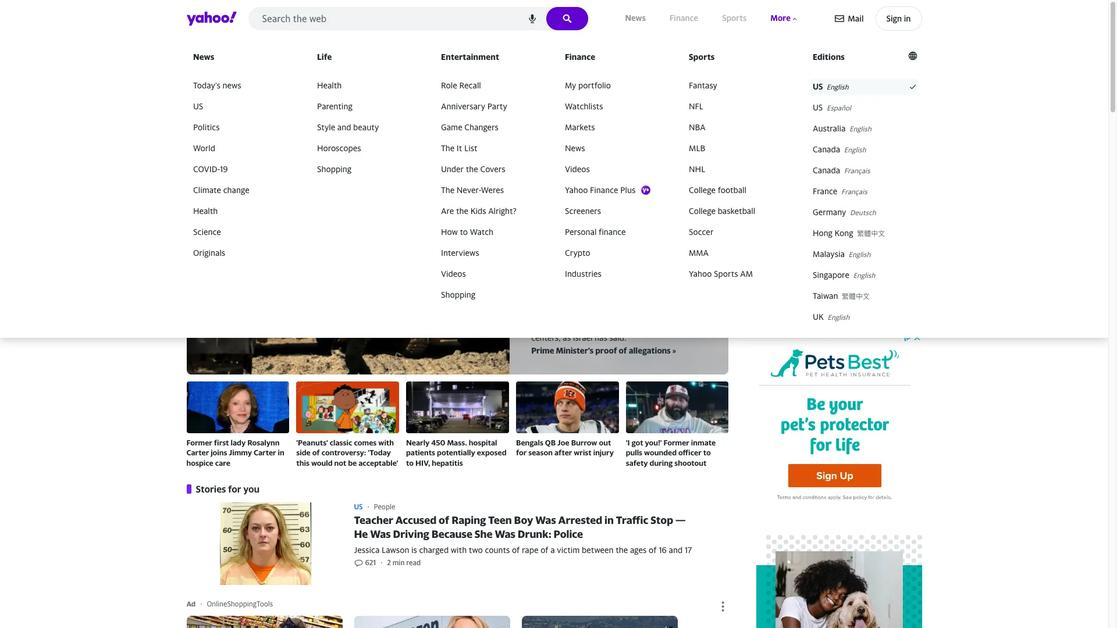 Task type: describe. For each thing, give the bounding box(es) containing it.
'peanuts' classic comes with side of controversy: 'today this would not be acceptable' link
[[296, 382, 399, 469]]

6. the golden bachelor jimmy carter 8. george santos 9. michigan wolverines 10. spacex launch
[[837, 247, 914, 311]]

19
[[220, 164, 228, 174]]

bengals qb joe burrow out for season after wrist injury link
[[516, 382, 619, 459]]

search image
[[563, 14, 572, 23]]

covid-19
[[193, 164, 228, 174]]

portfolio
[[579, 80, 611, 90]]

a
[[551, 546, 555, 555]]

trending now
[[769, 229, 821, 239]]

israeli military escorts journalists through visit to gaza hospital main content
[[187, 218, 736, 629]]

france français
[[813, 186, 868, 196]]

parenting
[[317, 101, 353, 111]]

stories
[[196, 484, 226, 495]]

english for us
[[827, 83, 849, 91]]

0 horizontal spatial carter
[[187, 448, 209, 458]]

us for us español
[[813, 102, 823, 112]]

originals
[[193, 248, 225, 258]]

world
[[193, 143, 215, 153]]

israeli military escorts journalists through visit to gaza hospital
[[532, 236, 703, 294]]

politics link
[[191, 119, 296, 136]]

the for the never-weres
[[441, 185, 455, 195]]

and inside the controlled visit will not settle the question of whether hamas has been using shifa hospital to hide weapons and command centers, as israel has said. prime minister's proof of allegations »
[[627, 321, 641, 331]]

college basketball
[[689, 206, 756, 216]]

through
[[610, 256, 669, 274]]

2 vertical spatial news
[[565, 143, 585, 153]]

comes
[[354, 438, 377, 448]]

visit inside the controlled visit will not settle the question of whether hamas has been using shifa hospital to hide weapons and command centers, as israel has said. prime minister's proof of allegations »
[[587, 298, 602, 308]]

français for france
[[842, 187, 868, 196]]

us español
[[813, 102, 852, 112]]

1 vertical spatial sports link
[[687, 50, 792, 67]]

mlb link
[[687, 140, 792, 157]]

1 vertical spatial finance link
[[563, 50, 668, 67]]

life link
[[315, 50, 420, 67]]

recall
[[459, 80, 481, 90]]

horoscopes link
[[315, 140, 420, 157]]

my portfolio link
[[563, 77, 668, 94]]

not inside 'peanuts' classic comes with side of controversy: 'today this would not be acceptable'
[[334, 459, 346, 468]]

stop
[[651, 515, 674, 527]]

france
[[813, 186, 838, 196]]

1 vertical spatial sports
[[689, 52, 715, 62]]

0 horizontal spatial was
[[370, 529, 391, 541]]

jimmy inside former first lady rosalynn carter joins jimmy carter in hospice care
[[229, 448, 252, 458]]

the inside 6. the golden bachelor jimmy carter 8. george santos 9. michigan wolverines 10. spacex launch
[[847, 247, 859, 256]]

2 vertical spatial news link
[[563, 140, 668, 157]]

former inside the 'i got you!' former inmate pulls wounded officer to safety during shootout
[[664, 438, 690, 448]]

out
[[599, 438, 611, 448]]

potentially
[[437, 448, 475, 458]]

to right how
[[460, 227, 468, 237]]

more
[[771, 13, 791, 23]]

exposed
[[477, 448, 507, 458]]

621 comments element
[[365, 559, 376, 568]]

singapore
[[813, 270, 850, 280]]

1 vertical spatial has
[[595, 333, 608, 343]]

covid-
[[193, 164, 220, 174]]

trump
[[794, 289, 815, 297]]

to inside the 'i got you!' former inmate pulls wounded officer to safety during shootout
[[703, 448, 711, 458]]

and inside style and beauty "link"
[[337, 122, 351, 132]]

the never-weres link
[[439, 182, 544, 198]]

the right under
[[466, 164, 478, 174]]

0 horizontal spatial news
[[193, 52, 214, 62]]

how
[[441, 227, 458, 237]]

college for college football
[[689, 185, 716, 195]]

horoscopes
[[317, 143, 361, 153]]

2 vertical spatial finance
[[590, 185, 618, 195]]

view ad options image
[[715, 601, 731, 612]]

iceland
[[768, 303, 792, 311]]

crypto
[[565, 248, 591, 258]]

yahoo sports am
[[689, 269, 753, 279]]

climate change
[[193, 185, 250, 195]]

english for singapore
[[854, 271, 876, 280]]

in for teacher accused of raping teen boy was arrested in traffic stop — he was driving because she was drunk: police
[[605, 515, 614, 527]]

'today
[[368, 448, 391, 458]]

anniversary party link
[[439, 98, 544, 115]]

621 · 2 min read
[[365, 559, 421, 568]]

my portfolio
[[565, 80, 611, 90]]

rosalynn
[[247, 438, 280, 448]]

nhl link
[[687, 161, 792, 178]]

using
[[637, 309, 656, 319]]

will
[[604, 298, 616, 308]]

ad link
[[187, 600, 200, 609]]

weres
[[481, 185, 504, 195]]

to inside nearly 450 mass. hospital patients potentially exposed to hiv, hepatitis
[[406, 459, 414, 468]]

michigan
[[847, 289, 876, 297]]

hospital inside israeli military escorts journalists through visit to gaza hospital
[[588, 276, 649, 294]]

of down said.
[[619, 346, 627, 356]]

mlb
[[689, 143, 706, 153]]

personal finance link
[[563, 224, 668, 240]]

college for college basketball
[[689, 206, 716, 216]]

1 horizontal spatial carter
[[254, 448, 276, 458]]

0 vertical spatial advertisement region
[[272, 49, 837, 194]]

1 horizontal spatial shopping link
[[439, 287, 544, 303]]

donald
[[769, 289, 792, 297]]

· for 621 · 2 min read
[[381, 559, 383, 568]]

personal finance
[[565, 227, 626, 237]]

health for health link to the bottom
[[193, 206, 218, 216]]

1 vertical spatial advertisement region
[[748, 333, 922, 629]]

us for us · people
[[354, 503, 363, 512]]

today's news
[[193, 80, 241, 90]]

nearly
[[406, 438, 430, 448]]

shifa
[[658, 309, 677, 319]]

ages
[[630, 546, 647, 555]]

· for ad · onlineshoppingtools
[[200, 599, 202, 609]]

george
[[847, 275, 870, 283]]

1 horizontal spatial shopping
[[441, 290, 476, 300]]

'i
[[626, 438, 630, 448]]

trending
[[769, 229, 802, 239]]

launch
[[875, 303, 899, 311]]

min
[[393, 559, 405, 568]]

mma link
[[687, 245, 792, 261]]

videos for the left the videos link
[[441, 269, 466, 279]]

Search query text field
[[248, 7, 588, 30]]

english for australia
[[850, 125, 872, 133]]

rape
[[522, 546, 539, 555]]

teacher accused of raping teen boy was arrested in traffic stop — he was driving because she was drunk: police link
[[187, 503, 729, 585]]

hamas
[[574, 309, 600, 319]]

how to watch
[[441, 227, 494, 237]]

finance
[[599, 227, 626, 237]]

style and beauty
[[317, 122, 379, 132]]

are
[[441, 206, 454, 216]]

prime
[[532, 346, 554, 356]]

français for canada
[[844, 166, 870, 175]]

toolbar containing mail
[[835, 6, 922, 31]]

the inside the controlled visit will not settle the question of whether hamas has been using shifa hospital to hide weapons and command centers, as israel has said. prime minister's proof of allegations »
[[656, 298, 668, 308]]

nba
[[689, 122, 706, 132]]

eruption
[[821, 303, 849, 311]]

2 horizontal spatial was
[[536, 515, 556, 527]]

weapons
[[593, 321, 625, 331]]

with inside 'peanuts' classic comes with side of controversy: 'today this would not be acceptable'
[[379, 438, 394, 448]]

care
[[215, 459, 230, 468]]

game changers link
[[439, 119, 544, 136]]

is
[[412, 546, 417, 555]]

qb
[[545, 438, 556, 448]]

english for uk
[[828, 313, 850, 322]]

she
[[475, 529, 493, 541]]

nhl
[[689, 164, 706, 174]]

canada for canada english
[[813, 144, 841, 154]]

watchlists
[[565, 101, 603, 111]]

0 horizontal spatial videos link
[[439, 266, 544, 282]]

jimmy inside 6. the golden bachelor jimmy carter 8. george santos 9. michigan wolverines 10. spacex launch
[[846, 261, 867, 269]]

'i got you!' former inmate pulls wounded officer to safety during shootout
[[626, 438, 716, 468]]

read
[[406, 559, 421, 568]]

yahoo sports am link
[[687, 266, 792, 282]]

0 vertical spatial sports
[[722, 13, 747, 23]]



Task type: locate. For each thing, give the bounding box(es) containing it.
sign
[[887, 13, 902, 23]]

1 vertical spatial health
[[193, 206, 218, 216]]

· left 2
[[381, 559, 383, 568]]

volcano
[[793, 303, 819, 311]]

acceptable'
[[359, 459, 398, 468]]

former up officer on the bottom right of the page
[[664, 438, 690, 448]]

to left gaza
[[532, 276, 547, 294]]

us for us english
[[813, 81, 823, 91]]

with up ''today'
[[379, 438, 394, 448]]

you!'
[[645, 438, 662, 448]]

0 vertical spatial sports link
[[720, 11, 749, 26]]

0 vertical spatial finance link
[[668, 11, 701, 26]]

0 horizontal spatial with
[[379, 438, 394, 448]]

crypto link
[[563, 245, 668, 261]]

former up hospice
[[187, 438, 212, 448]]

college down nhl
[[689, 185, 716, 195]]

1 vertical spatial visit
[[587, 298, 602, 308]]

not down controversy:
[[334, 459, 346, 468]]

0 vertical spatial with
[[379, 438, 394, 448]]

politics
[[193, 122, 220, 132]]

carter up santos
[[869, 261, 890, 269]]

sports up 'fantasy'
[[689, 52, 715, 62]]

canada down australia
[[813, 144, 841, 154]]

2 horizontal spatial and
[[669, 546, 683, 555]]

1 canada from the top
[[813, 144, 841, 154]]

parenting link
[[315, 98, 420, 115]]

0 vertical spatial shopping
[[317, 164, 352, 174]]

english down jimmy carter link
[[854, 271, 876, 280]]

2 horizontal spatial carter
[[869, 261, 890, 269]]

to inside the controlled visit will not settle the question of whether hamas has been using shifa hospital to hide weapons and command centers, as israel has said. prime minister's proof of allegations »
[[565, 321, 573, 331]]

former inside former first lady rosalynn carter joins jimmy carter in hospice care
[[187, 438, 212, 448]]

1 vertical spatial jimmy
[[229, 448, 252, 458]]

personal
[[565, 227, 597, 237]]

the up shifa
[[656, 298, 668, 308]]

0 horizontal spatial shopping link
[[315, 161, 420, 178]]

1 vertical spatial for
[[228, 484, 241, 495]]

with down because
[[451, 546, 467, 555]]

visit up hamas
[[587, 298, 602, 308]]

shopping link down the horoscopes "link"
[[315, 161, 420, 178]]

the inside the controlled visit will not settle the question of whether hamas has been using shifa hospital to hide weapons and command centers, as israel has said. prime minister's proof of allegations »
[[532, 298, 545, 308]]

yahoo down mma
[[689, 269, 712, 279]]

jimmy carter link
[[837, 261, 890, 270]]

not up been
[[619, 298, 631, 308]]

interviews link
[[439, 245, 544, 261]]

sports
[[722, 13, 747, 23], [689, 52, 715, 62], [714, 269, 738, 279]]

1 horizontal spatial videos link
[[563, 161, 668, 178]]

us up the us español
[[813, 81, 823, 91]]

0 vertical spatial in
[[904, 13, 911, 23]]

sports left more
[[722, 13, 747, 23]]

0 horizontal spatial visit
[[587, 298, 602, 308]]

raping
[[452, 515, 486, 527]]

health link up the science 'link'
[[191, 203, 296, 219]]

in for former first lady rosalynn carter joins jimmy carter in hospice care
[[278, 448, 285, 458]]

sports link up "fantasy" link on the top of page
[[687, 50, 792, 67]]

yahoo for yahoo finance plus
[[565, 185, 588, 195]]

driving
[[393, 529, 429, 541]]

game changers
[[441, 122, 499, 132]]

450
[[431, 438, 446, 448]]

after
[[555, 448, 572, 458]]

1 vertical spatial news
[[193, 52, 214, 62]]

carter up hospice
[[187, 448, 209, 458]]

of left rape
[[512, 546, 520, 555]]

0 vertical spatial college
[[689, 185, 716, 195]]

0 horizontal spatial jimmy
[[229, 448, 252, 458]]

role recall
[[441, 80, 481, 90]]

None search field
[[248, 7, 588, 34]]

covid-19 link
[[191, 161, 296, 178]]

us for us
[[193, 101, 203, 111]]

mail link
[[835, 8, 864, 29]]

the up whether
[[532, 298, 545, 308]]

the right the are
[[456, 206, 469, 216]]

us inside israeli military escorts journalists through visit to gaza hospital main content
[[354, 503, 363, 512]]

the for the it list
[[441, 143, 455, 153]]

english inside the singapore english
[[854, 271, 876, 280]]

1 horizontal spatial not
[[619, 298, 631, 308]]

drunk:
[[518, 529, 552, 541]]

the right 6.
[[847, 247, 859, 256]]

canada up france
[[813, 165, 841, 175]]

0 vertical spatial canada
[[813, 144, 841, 154]]

0 vertical spatial français
[[844, 166, 870, 175]]

1 horizontal spatial ·
[[368, 503, 369, 512]]

hospital up the centers,
[[532, 321, 562, 331]]

of left 16 at the right
[[649, 546, 657, 555]]

2 canada from the top
[[813, 165, 841, 175]]

videos link up yahoo finance plus link
[[563, 161, 668, 178]]

the for the controlled visit will not settle the question of whether hamas has been using shifa hospital to hide weapons and command centers, as israel has said. prime minister's proof of allegations »
[[532, 298, 545, 308]]

0 vertical spatial videos
[[565, 164, 590, 174]]

0 horizontal spatial hospital
[[532, 321, 562, 331]]

accused
[[396, 515, 437, 527]]

visit inside israeli military escorts journalists through visit to gaza hospital
[[672, 256, 703, 274]]

alright?
[[488, 206, 517, 216]]

0 vertical spatial not
[[619, 298, 631, 308]]

season
[[529, 448, 553, 458]]

1 horizontal spatial health
[[317, 80, 342, 90]]

australia english
[[813, 123, 872, 133]]

the never-weres
[[441, 185, 504, 195]]

0 horizontal spatial ·
[[200, 599, 202, 609]]

carter down rosalynn
[[254, 448, 276, 458]]

be
[[348, 459, 357, 468]]

0 vertical spatial shopping link
[[315, 161, 420, 178]]

1 vertical spatial yahoo
[[689, 269, 712, 279]]

has up weapons
[[602, 309, 614, 319]]

english for malaysia
[[849, 250, 871, 259]]

college up soccer
[[689, 206, 716, 216]]

advertisement region
[[272, 49, 837, 194], [748, 333, 922, 629]]

english for canada
[[844, 145, 866, 154]]

first
[[214, 438, 229, 448]]

hospital inside the controlled visit will not settle the question of whether hamas has been using shifa hospital to hide weapons and command centers, as israel has said. prime minister's proof of allegations »
[[532, 321, 562, 331]]

0 vertical spatial videos link
[[563, 161, 668, 178]]

finance link
[[668, 11, 701, 26], [563, 50, 668, 67]]

english inside us english
[[827, 83, 849, 91]]

2 vertical spatial and
[[669, 546, 683, 555]]

1 vertical spatial in
[[278, 448, 285, 458]]

in inside teacher accused of raping teen boy was arrested in traffic stop — he was driving because she was drunk: police
[[605, 515, 614, 527]]

entertainment link
[[439, 50, 544, 67]]

germany deutsch
[[813, 207, 876, 217]]

under the covers link
[[439, 161, 544, 178]]

1 horizontal spatial former
[[664, 438, 690, 448]]

0 horizontal spatial former
[[187, 438, 212, 448]]

english up the canada english
[[850, 125, 872, 133]]

1 horizontal spatial jimmy
[[846, 261, 867, 269]]

arrested
[[559, 515, 603, 527]]

football
[[718, 185, 747, 195]]

covers
[[480, 164, 506, 174]]

jimmy up george
[[846, 261, 867, 269]]

繁體中文 up the "spacex"
[[842, 292, 870, 301]]

jimmy down lady
[[229, 448, 252, 458]]

the inside the never-weres link
[[441, 185, 455, 195]]

0 horizontal spatial not
[[334, 459, 346, 468]]

for inside bengals qb joe burrow out for season after wrist injury
[[516, 448, 527, 458]]

to down inmate
[[703, 448, 711, 458]]

1 horizontal spatial was
[[495, 529, 516, 541]]

news
[[625, 13, 646, 23], [193, 52, 214, 62], [565, 143, 585, 153]]

to left hiv,
[[406, 459, 414, 468]]

counts
[[485, 546, 510, 555]]

us up teacher at the left bottom of page
[[354, 503, 363, 512]]

teacher
[[354, 515, 393, 527]]

0 vertical spatial ·
[[368, 503, 369, 512]]

1 horizontal spatial videos
[[565, 164, 590, 174]]

1 horizontal spatial visit
[[672, 256, 703, 274]]

english inside australia english
[[850, 125, 872, 133]]

· up teacher at the left bottom of page
[[368, 503, 369, 512]]

1 vertical spatial videos
[[441, 269, 466, 279]]

of inside teacher accused of raping teen boy was arrested in traffic stop — he was driving because she was drunk: police
[[439, 515, 450, 527]]

· for us · people
[[368, 503, 369, 512]]

0 vertical spatial news
[[625, 13, 646, 23]]

1 vertical spatial health link
[[191, 203, 296, 219]]

health for health link to the top
[[317, 80, 342, 90]]

and left '17'
[[669, 546, 683, 555]]

for down the 'bengals'
[[516, 448, 527, 458]]

shopping link down interviews link
[[439, 287, 544, 303]]

deutsch
[[850, 208, 876, 217]]

videos up the yahoo finance plus
[[565, 164, 590, 174]]

english inside the canada english
[[844, 145, 866, 154]]

former
[[187, 438, 212, 448], [664, 438, 690, 448]]

videos link down interviews link
[[439, 266, 544, 282]]

never-
[[457, 185, 481, 195]]

1 vertical spatial canada
[[813, 165, 841, 175]]

it
[[457, 143, 462, 153]]

to up as
[[565, 321, 573, 331]]

health
[[317, 80, 342, 90], [193, 206, 218, 216]]

sports left am
[[714, 269, 738, 279]]

0 horizontal spatial shopping
[[317, 164, 352, 174]]

0 vertical spatial health link
[[315, 77, 420, 94]]

of left whether
[[532, 309, 539, 319]]

the up the are
[[441, 185, 455, 195]]

1 horizontal spatial health link
[[315, 77, 420, 94]]

0 vertical spatial yahoo
[[565, 185, 588, 195]]

english down 10.
[[828, 313, 850, 322]]

because
[[432, 529, 473, 541]]

stories for you
[[196, 484, 260, 495]]

1 horizontal spatial hospital
[[588, 276, 649, 294]]

1 vertical spatial finance
[[565, 52, 596, 62]]

1 vertical spatial 繁體中文
[[842, 292, 870, 301]]

videos for the rightmost the videos link
[[565, 164, 590, 174]]

the left ages
[[616, 546, 628, 555]]

the inside the it list link
[[441, 143, 455, 153]]

hospital up will
[[588, 276, 649, 294]]

was down teen
[[495, 529, 516, 541]]

0 horizontal spatial and
[[337, 122, 351, 132]]

toolbar
[[835, 6, 922, 31]]

2 former from the left
[[664, 438, 690, 448]]

bachelor
[[885, 247, 914, 256]]

繁體中文 inside hong kong 繁體中文
[[857, 229, 885, 238]]

1 vertical spatial not
[[334, 459, 346, 468]]

mail
[[848, 13, 864, 23]]

today's news link
[[191, 77, 296, 94]]

mass.
[[447, 438, 467, 448]]

canada for canada français
[[813, 165, 841, 175]]

2 horizontal spatial news
[[625, 13, 646, 23]]

0 horizontal spatial health
[[193, 206, 218, 216]]

has down weapons
[[595, 333, 608, 343]]

command
[[643, 321, 680, 331]]

1 vertical spatial videos link
[[439, 266, 544, 282]]

of left a
[[541, 546, 549, 555]]

of up because
[[439, 515, 450, 527]]

settle
[[633, 298, 654, 308]]

1 horizontal spatial with
[[451, 546, 467, 555]]

shopping down horoscopes
[[317, 164, 352, 174]]

game
[[441, 122, 463, 132]]

0 vertical spatial for
[[516, 448, 527, 458]]

français
[[844, 166, 870, 175], [842, 187, 868, 196]]

8.
[[837, 275, 843, 283]]

0 vertical spatial has
[[602, 309, 614, 319]]

wolverines
[[878, 289, 914, 297]]

ad
[[187, 600, 196, 609]]

shopping down interviews on the top of page
[[441, 290, 476, 300]]

0 horizontal spatial in
[[278, 448, 285, 458]]

1 horizontal spatial for
[[516, 448, 527, 458]]

said.
[[610, 333, 627, 343]]

former first lady rosalynn carter joins jimmy carter in hospice care link
[[187, 382, 289, 469]]

was up drunk:
[[536, 515, 556, 527]]

the
[[466, 164, 478, 174], [456, 206, 469, 216], [656, 298, 668, 308], [616, 546, 628, 555]]

shootout
[[675, 459, 707, 468]]

visit
[[672, 256, 703, 274], [587, 298, 602, 308]]

and right the style
[[337, 122, 351, 132]]

proof
[[596, 346, 617, 356]]

2 college from the top
[[689, 206, 716, 216]]

are the kids alright? link
[[439, 203, 544, 219]]

1 vertical spatial news link
[[191, 50, 296, 67]]

français up germany deutsch on the top
[[842, 187, 868, 196]]

1 vertical spatial college
[[689, 206, 716, 216]]

0 vertical spatial hospital
[[588, 276, 649, 294]]

français up france français
[[844, 166, 870, 175]]

not inside the controlled visit will not settle the question of whether hamas has been using shifa hospital to hide weapons and command centers, as israel has said. prime minister's proof of allegations »
[[619, 298, 631, 308]]

english inside uk english
[[828, 313, 850, 322]]

lady
[[231, 438, 246, 448]]

english inside malaysia english
[[849, 250, 871, 259]]

during
[[650, 459, 673, 468]]

health up 'parenting'
[[317, 80, 342, 90]]

繁體中文 inside taiwan 繁體中文
[[842, 292, 870, 301]]

yahoo for yahoo sports am
[[689, 269, 712, 279]]

soccer
[[689, 227, 714, 237]]

health link up parenting link
[[315, 77, 420, 94]]

0 horizontal spatial health link
[[191, 203, 296, 219]]

wrist
[[574, 448, 592, 458]]

health up the science
[[193, 206, 218, 216]]

the left it
[[441, 143, 455, 153]]

was down teacher at the left bottom of page
[[370, 529, 391, 541]]

the inside "link"
[[456, 206, 469, 216]]

0 vertical spatial and
[[337, 122, 351, 132]]

carter inside 6. the golden bachelor jimmy carter 8. george santos 9. michigan wolverines 10. spacex launch
[[869, 261, 890, 269]]

jessica lawson is charged with two counts of rape of a victim between the ages of 16 and 17
[[354, 546, 692, 555]]

sports link left more
[[720, 11, 749, 26]]

0 horizontal spatial yahoo
[[565, 185, 588, 195]]

1 vertical spatial hospital
[[532, 321, 562, 331]]

police
[[554, 529, 583, 541]]

injury
[[593, 448, 614, 458]]

2 vertical spatial in
[[605, 515, 614, 527]]

us left español
[[813, 102, 823, 112]]

in inside 'toolbar'
[[904, 13, 911, 23]]

1 vertical spatial ·
[[381, 559, 383, 568]]

english up español
[[827, 83, 849, 91]]

français inside 'canada français'
[[844, 166, 870, 175]]

for left "you"
[[228, 484, 241, 495]]

taiwan 繁體中文
[[813, 291, 870, 301]]

1 vertical spatial shopping
[[441, 290, 476, 300]]

1 vertical spatial and
[[627, 321, 641, 331]]

under
[[441, 164, 464, 174]]

changers
[[465, 122, 499, 132]]

english up 'canada français'
[[844, 145, 866, 154]]

of down 'peanuts'
[[312, 448, 320, 458]]

0 vertical spatial visit
[[672, 256, 703, 274]]

in down rosalynn
[[278, 448, 285, 458]]

anniversary party
[[441, 101, 507, 111]]

1 horizontal spatial and
[[627, 321, 641, 331]]

· right ad
[[200, 599, 202, 609]]

college football
[[689, 185, 747, 195]]

1 vertical spatial shopping link
[[439, 287, 544, 303]]

canada english
[[813, 144, 866, 154]]

繁體中文 up the golden
[[857, 229, 885, 238]]

in inside former first lady rosalynn carter joins jimmy carter in hospice care
[[278, 448, 285, 458]]

am
[[740, 269, 753, 279]]

1 vertical spatial with
[[451, 546, 467, 555]]

sign in link
[[876, 6, 922, 31]]

français inside france français
[[842, 187, 868, 196]]

0 vertical spatial 繁體中文
[[857, 229, 885, 238]]

of inside 'peanuts' classic comes with side of controversy: 'today this would not be acceptable'
[[312, 448, 320, 458]]

0 vertical spatial finance
[[670, 13, 699, 23]]

2 vertical spatial ·
[[200, 599, 202, 609]]

visit down escorts on the right top of page
[[672, 256, 703, 274]]

2 horizontal spatial in
[[904, 13, 911, 23]]

1 horizontal spatial in
[[605, 515, 614, 527]]

2 vertical spatial sports
[[714, 269, 738, 279]]

1 former from the left
[[187, 438, 212, 448]]

health link
[[315, 77, 420, 94], [191, 203, 296, 219]]

0 vertical spatial news link
[[623, 11, 648, 26]]

and
[[337, 122, 351, 132], [627, 321, 641, 331], [669, 546, 683, 555]]

officer
[[679, 448, 702, 458]]

screeners link
[[563, 203, 668, 219]]

under the covers
[[441, 164, 506, 174]]

english up jimmy carter link
[[849, 250, 871, 259]]

yahoo up screeners
[[565, 185, 588, 195]]

1 college from the top
[[689, 185, 716, 195]]

to inside israeli military escorts journalists through visit to gaza hospital
[[532, 276, 547, 294]]

0 vertical spatial health
[[317, 80, 342, 90]]

safety
[[626, 459, 648, 468]]

donald trump iceland volcano eruption
[[768, 289, 849, 311]]

us up politics on the left
[[193, 101, 203, 111]]

and down been
[[627, 321, 641, 331]]

1 horizontal spatial news
[[565, 143, 585, 153]]

us · people
[[354, 503, 395, 512]]

yahoo
[[565, 185, 588, 195], [689, 269, 712, 279]]

2 horizontal spatial ·
[[381, 559, 383, 568]]

in left "traffic"
[[605, 515, 614, 527]]

videos down interviews on the top of page
[[441, 269, 466, 279]]

hepatitis
[[432, 459, 463, 468]]

in right sign
[[904, 13, 911, 23]]

0 horizontal spatial for
[[228, 484, 241, 495]]



Task type: vqa. For each thing, say whether or not it's contained in the screenshot.


